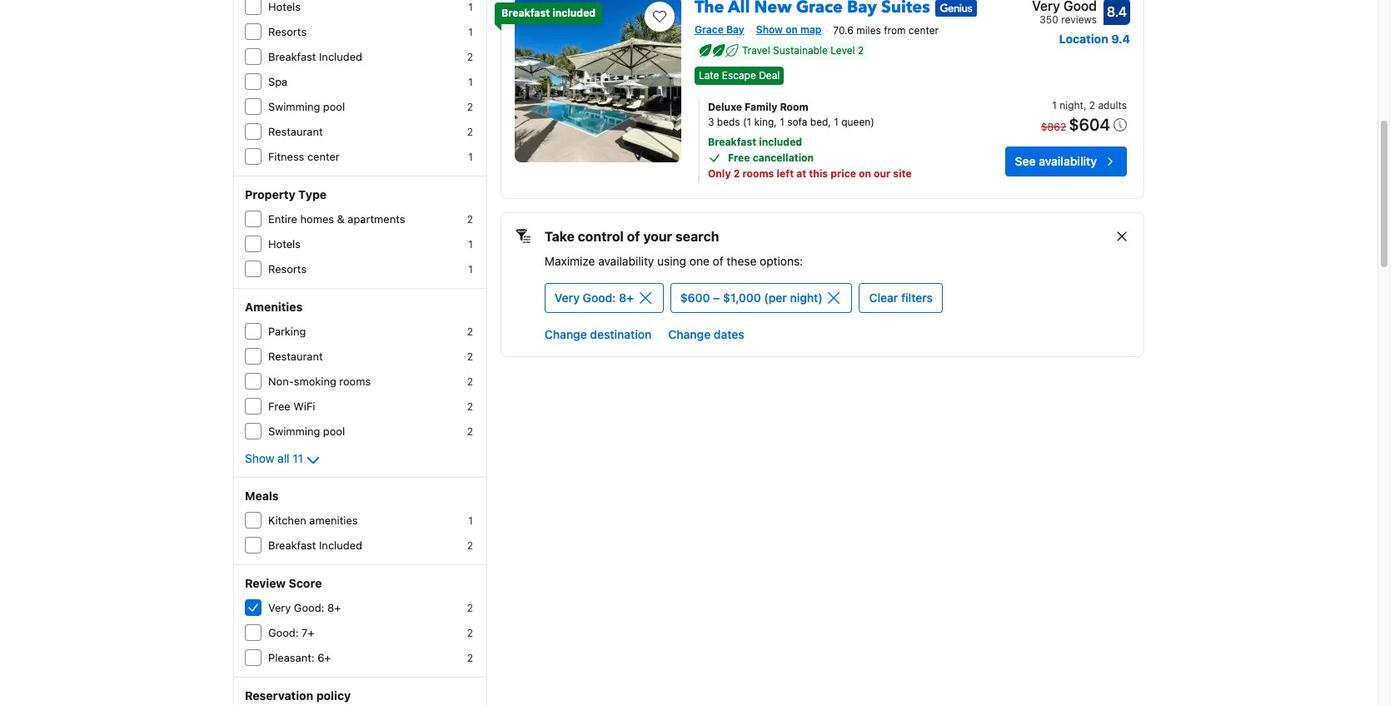 Task type: locate. For each thing, give the bounding box(es) containing it.
included for kitchen amenities
[[319, 539, 362, 552]]

non-smoking rooms
[[268, 375, 371, 388]]

see availability
[[1015, 154, 1097, 168]]

search
[[676, 229, 719, 244]]

non-
[[268, 375, 294, 388]]

1 vertical spatial breakfast included
[[268, 539, 362, 552]]

1 horizontal spatial of
[[713, 254, 724, 268]]

hotels up "spa"
[[268, 0, 301, 13]]

breakfast included up "spa"
[[268, 50, 362, 63]]

resorts
[[268, 25, 307, 38], [268, 262, 307, 276]]

0 horizontal spatial show
[[245, 452, 274, 466]]

1 vertical spatial hotels
[[268, 237, 301, 251]]

swimming pool down wifi
[[268, 425, 345, 438]]

0 vertical spatial 8+
[[619, 291, 634, 305]]

0 vertical spatial swimming pool
[[268, 100, 345, 113]]

8+ up destination
[[619, 291, 634, 305]]

1 vertical spatial very good: 8+
[[268, 601, 341, 615]]

change destination button
[[538, 320, 658, 350]]

price
[[831, 168, 856, 180]]

1 horizontal spatial change
[[668, 328, 711, 342]]

1 change from the left
[[545, 328, 587, 342]]

2 swimming from the top
[[268, 425, 320, 438]]

2 restaurant from the top
[[268, 350, 323, 363]]

0 vertical spatial resorts
[[268, 25, 307, 38]]

change
[[545, 328, 587, 342], [668, 328, 711, 342]]

change down the $600
[[668, 328, 711, 342]]

1 vertical spatial on
[[859, 168, 871, 180]]

fitness center
[[268, 150, 340, 163]]

at
[[797, 168, 807, 180]]

1 horizontal spatial 8+
[[619, 291, 634, 305]]

center right from
[[909, 24, 939, 37]]

property type
[[245, 187, 327, 202]]

2 breakfast included from the top
[[268, 539, 362, 552]]

2
[[858, 44, 864, 57], [467, 51, 473, 63], [1089, 99, 1096, 112], [467, 101, 473, 113], [467, 126, 473, 138], [734, 168, 740, 180], [467, 213, 473, 226], [467, 326, 473, 338], [467, 351, 473, 363], [467, 376, 473, 388], [467, 401, 473, 413], [467, 426, 473, 438], [467, 540, 473, 552], [467, 602, 473, 615], [467, 627, 473, 640], [467, 652, 473, 665]]

0 vertical spatial good:
[[583, 291, 616, 305]]

very good: 8+ down score
[[268, 601, 341, 615]]

availability
[[1039, 154, 1097, 168], [598, 254, 654, 268]]

1 horizontal spatial show
[[756, 23, 783, 36]]

late
[[699, 69, 719, 82]]

1
[[468, 1, 473, 13], [468, 26, 473, 38], [468, 76, 473, 88], [1052, 99, 1057, 112], [780, 116, 785, 128], [834, 116, 839, 128], [468, 151, 473, 163], [468, 238, 473, 251], [468, 263, 473, 276], [468, 515, 473, 527]]

1 vertical spatial of
[[713, 254, 724, 268]]

parking
[[268, 325, 306, 338]]

0 horizontal spatial change
[[545, 328, 587, 342]]

good: down score
[[294, 601, 324, 615]]

swimming pool down "spa"
[[268, 100, 345, 113]]

1 vertical spatial restaurant
[[268, 350, 323, 363]]

1 vertical spatial 8+
[[327, 601, 341, 615]]

pool up fitness center
[[323, 100, 345, 113]]

0 vertical spatial show
[[756, 23, 783, 36]]

restaurant up fitness center
[[268, 125, 323, 138]]

1 horizontal spatial very good: 8+
[[555, 291, 634, 305]]

center right fitness
[[307, 150, 340, 163]]

left
[[777, 168, 794, 180]]

&
[[337, 212, 345, 226]]

maximize
[[545, 254, 595, 268]]

1 night , 2 adults
[[1052, 99, 1127, 112]]

availability down the take control of your search
[[598, 254, 654, 268]]

dates
[[714, 328, 745, 342]]

on left map
[[786, 23, 798, 36]]

hotels down "entire"
[[268, 237, 301, 251]]

genius discounts available at this property. image
[[935, 0, 977, 16], [935, 0, 977, 16]]

2 hotels from the top
[[268, 237, 301, 251]]

family
[[745, 101, 778, 113]]

very good element
[[1032, 0, 1097, 16]]

rooms
[[743, 168, 774, 180], [339, 375, 371, 388]]

of right one
[[713, 254, 724, 268]]

review
[[245, 576, 286, 591]]

deluxe family room
[[708, 101, 809, 113]]

included for resorts
[[319, 50, 362, 63]]

1 vertical spatial show
[[245, 452, 274, 466]]

grace
[[695, 23, 724, 36]]

350 reviews
[[1040, 13, 1097, 26]]

good: 7+
[[268, 626, 315, 640]]

free up only
[[728, 152, 750, 164]]

good:
[[583, 291, 616, 305], [294, 601, 324, 615], [268, 626, 299, 640]]

availability down $862
[[1039, 154, 1097, 168]]

swimming
[[268, 100, 320, 113], [268, 425, 320, 438]]

8+ up 6+ on the bottom of the page
[[327, 601, 341, 615]]

0 vertical spatial free
[[728, 152, 750, 164]]

very
[[555, 291, 580, 305], [268, 601, 291, 615]]

0 vertical spatial included
[[319, 50, 362, 63]]

using
[[657, 254, 686, 268]]

show up "travel" at the right top of the page
[[756, 23, 783, 36]]

swimming down free wifi
[[268, 425, 320, 438]]

show left all
[[245, 452, 274, 466]]

breakfast included down kitchen amenities
[[268, 539, 362, 552]]

2 swimming pool from the top
[[268, 425, 345, 438]]

1 resorts from the top
[[268, 25, 307, 38]]

1 horizontal spatial free
[[728, 152, 750, 164]]

very good: 8+ up change destination in the top left of the page
[[555, 291, 634, 305]]

1 vertical spatial free
[[268, 400, 291, 413]]

very down review score
[[268, 601, 291, 615]]

1 vertical spatial pool
[[323, 425, 345, 438]]

2 resorts from the top
[[268, 262, 307, 276]]

0 vertical spatial of
[[627, 229, 640, 244]]

entire
[[268, 212, 297, 226]]

of
[[627, 229, 640, 244], [713, 254, 724, 268]]

1 horizontal spatial very
[[555, 291, 580, 305]]

1 hotels from the top
[[268, 0, 301, 13]]

on left our
[[859, 168, 871, 180]]

take control of your search
[[545, 229, 719, 244]]

2 change from the left
[[668, 328, 711, 342]]

included
[[319, 50, 362, 63], [319, 539, 362, 552]]

0 horizontal spatial rooms
[[339, 375, 371, 388]]

score
[[289, 576, 322, 591]]

change destination
[[545, 328, 652, 342]]

0 vertical spatial very good: 8+
[[555, 291, 634, 305]]

–
[[713, 291, 720, 305]]

swimming pool
[[268, 100, 345, 113], [268, 425, 345, 438]]

on
[[786, 23, 798, 36], [859, 168, 871, 180]]

the all new grace bay suites image
[[515, 0, 681, 162]]

of left your
[[627, 229, 640, 244]]

0 vertical spatial hotels
[[268, 0, 301, 13]]

0 horizontal spatial 8+
[[327, 601, 341, 615]]

1 vertical spatial availability
[[598, 254, 654, 268]]

availability for see
[[1039, 154, 1097, 168]]

smoking
[[294, 375, 336, 388]]

very down maximize
[[555, 291, 580, 305]]

take
[[545, 229, 575, 244]]

included
[[552, 7, 596, 19], [759, 136, 802, 148]]

1 vertical spatial rooms
[[339, 375, 371, 388]]

night
[[1060, 99, 1084, 112]]

spa
[[268, 75, 288, 88]]

rooms right smoking
[[339, 375, 371, 388]]

0 vertical spatial restaurant
[[268, 125, 323, 138]]

options:
[[760, 254, 803, 268]]

breakfast
[[501, 7, 550, 19], [268, 50, 316, 63], [708, 136, 757, 148], [268, 539, 316, 552]]

show all 11 button
[[245, 451, 323, 471]]

policy
[[316, 689, 351, 703]]

clear filters
[[869, 291, 933, 305]]

0 horizontal spatial center
[[307, 150, 340, 163]]

0 vertical spatial very
[[555, 291, 580, 305]]

free
[[728, 152, 750, 164], [268, 400, 291, 413]]

rooms down free cancellation on the top right
[[743, 168, 774, 180]]

350
[[1040, 13, 1059, 26]]

swimming down "spa"
[[268, 100, 320, 113]]

2 included from the top
[[319, 539, 362, 552]]

0 vertical spatial on
[[786, 23, 798, 36]]

1 vertical spatial included
[[759, 136, 802, 148]]

0 horizontal spatial very
[[268, 601, 291, 615]]

reservation
[[245, 689, 313, 703]]

0 vertical spatial included
[[552, 7, 596, 19]]

show all 11
[[245, 452, 303, 466]]

1 vertical spatial resorts
[[268, 262, 307, 276]]

$600 – $1,000 (per night) button
[[670, 283, 853, 313]]

resorts up the amenities
[[268, 262, 307, 276]]

1 vertical spatial swimming pool
[[268, 425, 345, 438]]

from
[[884, 24, 906, 37]]

1 vertical spatial swimming
[[268, 425, 320, 438]]

(1
[[743, 116, 752, 128]]

rooms for 2
[[743, 168, 774, 180]]

1 swimming pool from the top
[[268, 100, 345, 113]]

change for change destination
[[545, 328, 587, 342]]

adults
[[1098, 99, 1127, 112]]

0 horizontal spatial free
[[268, 400, 291, 413]]

1 included from the top
[[319, 50, 362, 63]]

1 swimming from the top
[[268, 100, 320, 113]]

good: left 7+
[[268, 626, 299, 640]]

good: inside button
[[583, 291, 616, 305]]

1 vertical spatial good:
[[294, 601, 324, 615]]

site
[[893, 168, 912, 180]]

0 horizontal spatial availability
[[598, 254, 654, 268]]

1 breakfast included from the top
[[268, 50, 362, 63]]

8+
[[619, 291, 634, 305], [327, 601, 341, 615]]

show inside dropdown button
[[245, 452, 274, 466]]

only 2 rooms left at this price on our site
[[708, 168, 912, 180]]

0 vertical spatial pool
[[323, 100, 345, 113]]

0 vertical spatial availability
[[1039, 154, 1097, 168]]

pool down non-smoking rooms
[[323, 425, 345, 438]]

change down the very good: 8+ button
[[545, 328, 587, 342]]

free left wifi
[[268, 400, 291, 413]]

1 horizontal spatial rooms
[[743, 168, 774, 180]]

late escape deal
[[699, 69, 780, 82]]

restaurant down parking
[[268, 350, 323, 363]]

sofa
[[787, 116, 808, 128]]

escape
[[722, 69, 756, 82]]

review score
[[245, 576, 322, 591]]

1 horizontal spatial center
[[909, 24, 939, 37]]

deluxe
[[708, 101, 742, 113]]

location
[[1059, 32, 1109, 46]]

$862
[[1041, 121, 1066, 133]]

deluxe family room link
[[708, 100, 990, 115]]

3 beds (1 king, 1 sofa bed, 1 queen) breakfast included
[[708, 116, 875, 148]]

1 vertical spatial included
[[319, 539, 362, 552]]

1 horizontal spatial included
[[759, 136, 802, 148]]

0 vertical spatial breakfast included
[[268, 50, 362, 63]]

good: up change destination in the top left of the page
[[583, 291, 616, 305]]

0 vertical spatial swimming
[[268, 100, 320, 113]]

0 vertical spatial rooms
[[743, 168, 774, 180]]

show
[[756, 23, 783, 36], [245, 452, 274, 466]]

resorts up "spa"
[[268, 25, 307, 38]]

1 horizontal spatial availability
[[1039, 154, 1097, 168]]



Task type: vqa. For each thing, say whether or not it's contained in the screenshot.


Task type: describe. For each thing, give the bounding box(es) containing it.
very good: 8+ button
[[545, 283, 664, 313]]

night)
[[790, 291, 823, 305]]

room
[[780, 101, 809, 113]]

very inside button
[[555, 291, 580, 305]]

pleasant:
[[268, 651, 315, 665]]

availability for maximize
[[598, 254, 654, 268]]

$600
[[680, 291, 710, 305]]

0 horizontal spatial very good: 8+
[[268, 601, 341, 615]]

location 9.4
[[1059, 32, 1130, 46]]

reviews
[[1061, 13, 1097, 26]]

see availability link
[[1005, 147, 1127, 177]]

travel
[[742, 44, 770, 57]]

free cancellation
[[728, 152, 814, 164]]

travel sustainable level 2
[[742, 44, 864, 57]]

kitchen amenities
[[268, 514, 358, 527]]

1 pool from the top
[[323, 100, 345, 113]]

bay
[[726, 23, 745, 36]]

apartments
[[348, 212, 405, 226]]

entire homes & apartments
[[268, 212, 405, 226]]

our
[[874, 168, 891, 180]]

clear
[[869, 291, 898, 305]]

beds
[[717, 116, 740, 128]]

these
[[727, 254, 757, 268]]

show on map
[[756, 23, 822, 36]]

see
[[1015, 154, 1036, 168]]

$604
[[1069, 115, 1110, 134]]

show for show on map
[[756, 23, 783, 36]]

11
[[293, 452, 303, 466]]

1 vertical spatial center
[[307, 150, 340, 163]]

very good: 8+ inside button
[[555, 291, 634, 305]]

rooms for smoking
[[339, 375, 371, 388]]

1 vertical spatial very
[[268, 601, 291, 615]]

70.6
[[833, 24, 854, 37]]

property
[[245, 187, 295, 202]]

$600 – $1,000 (per night)
[[680, 291, 823, 305]]

control
[[578, 229, 624, 244]]

breakfast included for resorts
[[268, 50, 362, 63]]

change dates button
[[662, 320, 751, 350]]

$1,000
[[723, 291, 761, 305]]

0 horizontal spatial included
[[552, 7, 596, 19]]

8.4
[[1107, 4, 1127, 19]]

0 horizontal spatial of
[[627, 229, 640, 244]]

1 horizontal spatial on
[[859, 168, 871, 180]]

show for show all 11
[[245, 452, 274, 466]]

wifi
[[293, 400, 315, 413]]

change dates
[[668, 328, 745, 342]]

meals
[[245, 489, 279, 503]]

0 horizontal spatial on
[[786, 23, 798, 36]]

included inside "3 beds (1 king, 1 sofa bed, 1 queen) breakfast included"
[[759, 136, 802, 148]]

miles
[[857, 24, 881, 37]]

sustainable
[[773, 44, 828, 57]]

scored 8.4 element
[[1104, 0, 1130, 25]]

one
[[690, 254, 710, 268]]

,
[[1084, 99, 1087, 112]]

bed,
[[810, 116, 831, 128]]

this
[[809, 168, 828, 180]]

deal
[[759, 69, 780, 82]]

free for free wifi
[[268, 400, 291, 413]]

2 pool from the top
[[323, 425, 345, 438]]

0 vertical spatial center
[[909, 24, 939, 37]]

free for free cancellation
[[728, 152, 750, 164]]

7+
[[302, 626, 315, 640]]

1 restaurant from the top
[[268, 125, 323, 138]]

map
[[801, 23, 822, 36]]

grace bay
[[695, 23, 745, 36]]

free wifi
[[268, 400, 315, 413]]

destination
[[590, 328, 652, 342]]

(per
[[764, 291, 787, 305]]

3
[[708, 116, 714, 128]]

breakfast inside "3 beds (1 king, 1 sofa bed, 1 queen) breakfast included"
[[708, 136, 757, 148]]

fitness
[[268, 150, 304, 163]]

kitchen
[[268, 514, 306, 527]]

all
[[278, 452, 290, 466]]

king,
[[754, 116, 777, 128]]

filters
[[901, 291, 933, 305]]

only
[[708, 168, 731, 180]]

8+ inside button
[[619, 291, 634, 305]]

2 vertical spatial good:
[[268, 626, 299, 640]]

change for change dates
[[668, 328, 711, 342]]

amenities
[[245, 300, 303, 314]]

reservation policy
[[245, 689, 351, 703]]

clear filters button
[[859, 283, 943, 313]]

9.4
[[1112, 32, 1130, 46]]

cancellation
[[753, 152, 814, 164]]

6+
[[318, 651, 331, 665]]

amenities
[[309, 514, 358, 527]]

70.6 miles from center
[[833, 24, 939, 37]]

breakfast included for kitchen amenities
[[268, 539, 362, 552]]

maximize availability using one of these options:
[[545, 254, 803, 268]]

type
[[298, 187, 327, 202]]



